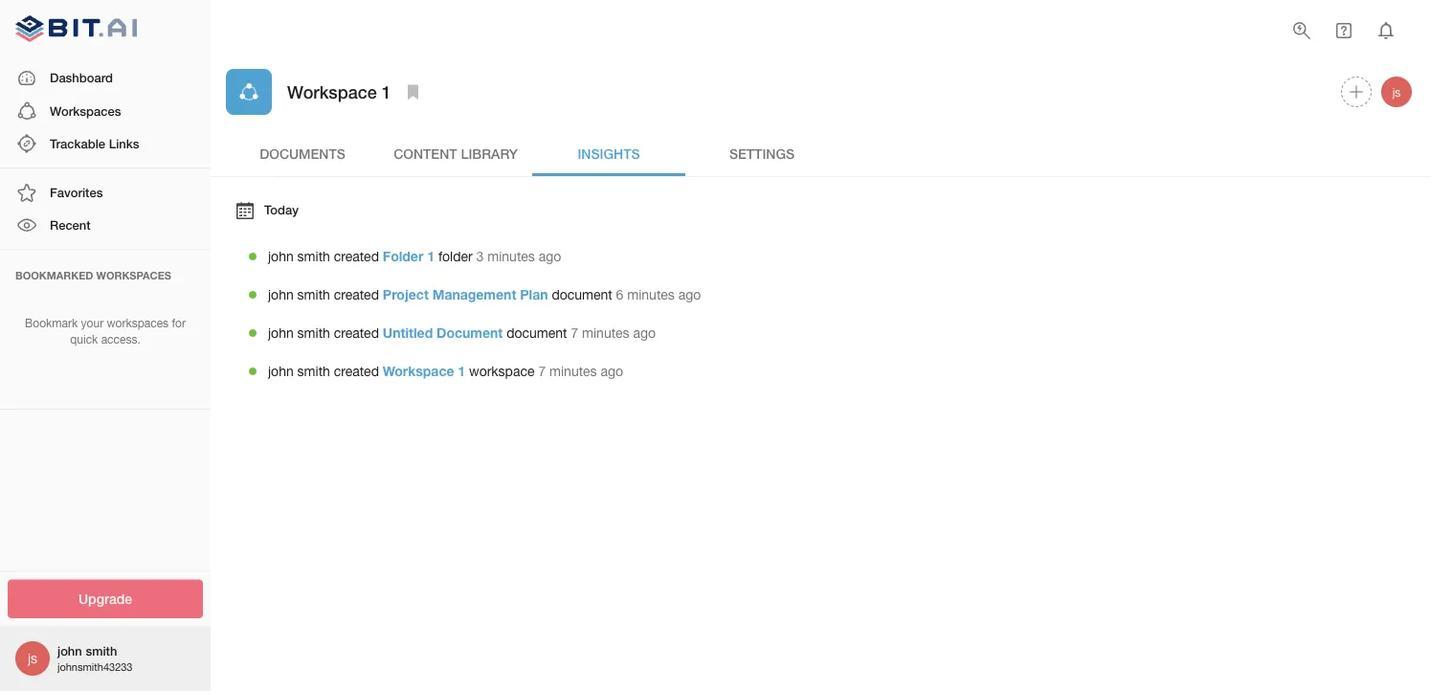 Task type: describe. For each thing, give the bounding box(es) containing it.
minutes for john smith created untitled document document 7 minutes ago
[[582, 325, 630, 341]]

dashboard
[[50, 70, 113, 85]]

smith for john smith johnsmith43233
[[86, 644, 117, 658]]

document
[[437, 325, 503, 341]]

folder
[[438, 249, 473, 264]]

smith for john smith created folder 1 folder 3 minutes ago
[[297, 249, 330, 264]]

0 vertical spatial document
[[552, 287, 612, 303]]

today
[[264, 202, 299, 217]]

your
[[81, 317, 104, 330]]

minutes right 6
[[627, 287, 675, 303]]

bookmark
[[25, 317, 78, 330]]

john for john smith created project management plan document 6 minutes ago
[[268, 287, 294, 303]]

7 for workspace
[[538, 364, 546, 379]]

links
[[109, 136, 139, 151]]

untitled document link
[[383, 325, 503, 341]]

workspace
[[469, 364, 535, 379]]

smith for john smith created untitled document document 7 minutes ago
[[297, 325, 330, 341]]

js button
[[1379, 74, 1415, 110]]

management
[[432, 287, 516, 303]]

john smith created untitled document document 7 minutes ago
[[268, 325, 656, 341]]

content library link
[[379, 130, 532, 176]]

bookmark your workspaces for quick access.
[[25, 317, 186, 346]]

1 vertical spatial document
[[507, 325, 567, 341]]

john for john smith created folder 1 folder 3 minutes ago
[[268, 249, 294, 264]]

project
[[383, 287, 429, 303]]

workspaces button
[[0, 95, 211, 127]]

upgrade
[[79, 591, 132, 607]]

dashboard button
[[0, 62, 211, 95]]

insights link
[[532, 130, 686, 176]]

js inside button
[[1393, 85, 1401, 99]]

content library
[[394, 145, 518, 161]]

trackable links
[[50, 136, 139, 151]]

minutes for john smith created workspace 1 workspace 7 minutes ago
[[550, 364, 597, 379]]

documents
[[260, 145, 346, 161]]

1 for workspace
[[458, 364, 465, 379]]

0 vertical spatial workspace
[[287, 81, 377, 102]]

folder
[[383, 249, 424, 264]]

created for folder
[[334, 249, 379, 264]]

workspace 1 link
[[383, 364, 465, 379]]

bookmarked workspaces
[[15, 269, 171, 282]]

john for john smith created untitled document document 7 minutes ago
[[268, 325, 294, 341]]

john smith created workspace 1 workspace 7 minutes ago
[[268, 364, 623, 379]]

created for untitled
[[334, 325, 379, 341]]

access.
[[101, 333, 141, 346]]



Task type: vqa. For each thing, say whether or not it's contained in the screenshot.
favorites "button" at the top of page
yes



Task type: locate. For each thing, give the bounding box(es) containing it.
document down plan
[[507, 325, 567, 341]]

plan
[[520, 287, 548, 303]]

created left workspace 1 link in the bottom of the page
[[334, 364, 379, 379]]

2 horizontal spatial 1
[[458, 364, 465, 379]]

tab list
[[226, 130, 1415, 176]]

untitled
[[383, 325, 433, 341]]

bookmark image
[[402, 80, 425, 103]]

0 vertical spatial js
[[1393, 85, 1401, 99]]

2 vertical spatial 1
[[458, 364, 465, 379]]

created for project
[[334, 287, 379, 303]]

js
[[1393, 85, 1401, 99], [28, 651, 37, 666]]

bookmarked
[[15, 269, 93, 282]]

created left untitled
[[334, 325, 379, 341]]

minutes for john smith created folder 1 folder 3 minutes ago
[[488, 249, 535, 264]]

workspace up documents link
[[287, 81, 377, 102]]

john smith created project management plan document 6 minutes ago
[[268, 287, 701, 303]]

ago
[[539, 249, 561, 264], [679, 287, 701, 303], [633, 325, 656, 341], [601, 364, 623, 379]]

1 horizontal spatial 1
[[427, 249, 435, 264]]

1 for folder
[[427, 249, 435, 264]]

1 down the john smith created untitled document document 7 minutes ago
[[458, 364, 465, 379]]

document left 6
[[552, 287, 612, 303]]

1 left bookmark image at the left top of the page
[[382, 81, 391, 102]]

quick
[[70, 333, 98, 346]]

0 horizontal spatial workspace
[[287, 81, 377, 102]]

6
[[616, 287, 624, 303]]

1 vertical spatial 1
[[427, 249, 435, 264]]

1 vertical spatial 7
[[538, 364, 546, 379]]

settings
[[730, 145, 795, 161]]

created left folder
[[334, 249, 379, 264]]

1 horizontal spatial 7
[[571, 325, 578, 341]]

7
[[571, 325, 578, 341], [538, 364, 546, 379]]

john for john smith johnsmith43233
[[57, 644, 82, 658]]

smith for john smith created workspace 1 workspace 7 minutes ago
[[297, 364, 330, 379]]

minutes right 3
[[488, 249, 535, 264]]

trackable
[[50, 136, 105, 151]]

1 horizontal spatial workspace
[[383, 364, 454, 379]]

workspaces
[[50, 103, 121, 118]]

1 left folder
[[427, 249, 435, 264]]

favorites button
[[0, 176, 211, 209]]

smith
[[297, 249, 330, 264], [297, 287, 330, 303], [297, 325, 330, 341], [297, 364, 330, 379], [86, 644, 117, 658]]

created
[[334, 249, 379, 264], [334, 287, 379, 303], [334, 325, 379, 341], [334, 364, 379, 379]]

document
[[552, 287, 612, 303], [507, 325, 567, 341]]

minutes down 6
[[582, 325, 630, 341]]

smith inside john smith johnsmith43233
[[86, 644, 117, 658]]

tab list containing documents
[[226, 130, 1415, 176]]

favorites
[[50, 185, 103, 200]]

1
[[382, 81, 391, 102], [427, 249, 435, 264], [458, 364, 465, 379]]

2 created from the top
[[334, 287, 379, 303]]

0 horizontal spatial js
[[28, 651, 37, 666]]

0 horizontal spatial 7
[[538, 364, 546, 379]]

workspaces
[[96, 269, 171, 282]]

johnsmith43233
[[57, 661, 133, 673]]

1 created from the top
[[334, 249, 379, 264]]

7 for document
[[571, 325, 578, 341]]

ago for john smith created folder 1 folder 3 minutes ago
[[539, 249, 561, 264]]

project management plan link
[[383, 287, 548, 303]]

0 vertical spatial 7
[[571, 325, 578, 341]]

3
[[476, 249, 484, 264]]

minutes right "workspace" at bottom
[[550, 364, 597, 379]]

library
[[461, 145, 518, 161]]

0 horizontal spatial 1
[[382, 81, 391, 102]]

settings link
[[686, 130, 839, 176]]

workspace 1
[[287, 81, 391, 102]]

1 vertical spatial js
[[28, 651, 37, 666]]

john
[[268, 249, 294, 264], [268, 287, 294, 303], [268, 325, 294, 341], [268, 364, 294, 379], [57, 644, 82, 658]]

documents link
[[226, 130, 379, 176]]

workspaces
[[107, 317, 169, 330]]

created left project
[[334, 287, 379, 303]]

created for workspace
[[334, 364, 379, 379]]

trackable links button
[[0, 127, 211, 160]]

recent
[[50, 218, 91, 233]]

4 created from the top
[[334, 364, 379, 379]]

ago for john smith created workspace 1 workspace 7 minutes ago
[[601, 364, 623, 379]]

smith for john smith created project management plan document 6 minutes ago
[[297, 287, 330, 303]]

1 horizontal spatial js
[[1393, 85, 1401, 99]]

content
[[394, 145, 457, 161]]

recent button
[[0, 209, 211, 242]]

folder 1 link
[[383, 249, 435, 264]]

john smith created folder 1 folder 3 minutes ago
[[268, 249, 561, 264]]

workspace
[[287, 81, 377, 102], [383, 364, 454, 379]]

john smith johnsmith43233
[[57, 644, 133, 673]]

john inside john smith johnsmith43233
[[57, 644, 82, 658]]

1 vertical spatial workspace
[[383, 364, 454, 379]]

insights
[[578, 145, 640, 161]]

0 vertical spatial 1
[[382, 81, 391, 102]]

upgrade button
[[8, 580, 203, 619]]

john for john smith created workspace 1 workspace 7 minutes ago
[[268, 364, 294, 379]]

minutes
[[488, 249, 535, 264], [627, 287, 675, 303], [582, 325, 630, 341], [550, 364, 597, 379]]

workspace down untitled
[[383, 364, 454, 379]]

3 created from the top
[[334, 325, 379, 341]]

for
[[172, 317, 186, 330]]

ago for john smith created untitled document document 7 minutes ago
[[633, 325, 656, 341]]



